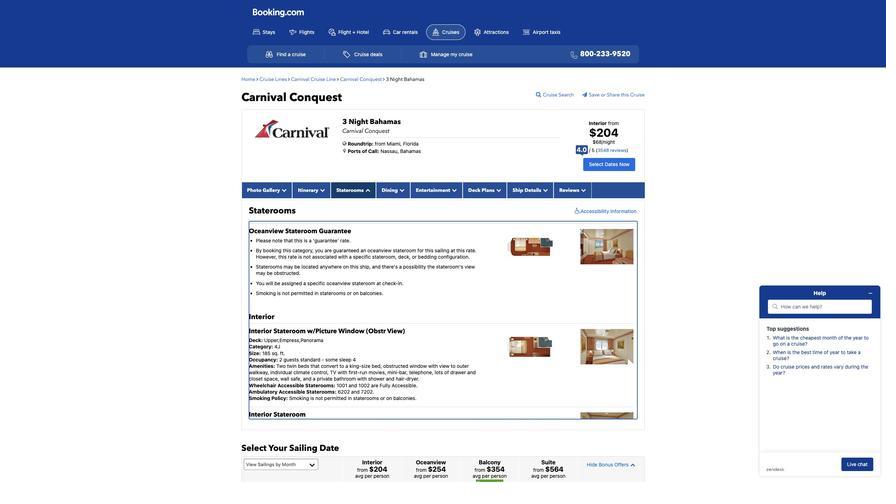 Task type: describe. For each thing, give the bounding box(es) containing it.
1 vertical spatial balconies.
[[360, 290, 383, 296]]

travel menu navigation
[[247, 45, 639, 63]]

angle right image for carnival conquest
[[383, 77, 385, 82]]

flights
[[299, 29, 314, 35]]

with down gallery
[[272, 205, 282, 211]]

lots inside 220 sq. ft. 2 guests standard - some sleep 3 or 4 two twin beds that convert to a king-size bed, picture window, individual climate control, tv with first-run movies, mini-bar, telephone, lots of drawer and closet space, wall safe and a private bathroom with shower and hair-dryer. smoking is not permitted in staterooms or on balconies.
[[354, 199, 362, 205]]

dining button
[[376, 182, 410, 198]]

rate. inside by booking this category, you are guaranteed an oceanview stateroom for this sailing at this rate. however, this rate is not associated with a specific stateroom, deck, or bedding configuration.
[[466, 248, 477, 254]]

0 vertical spatial may
[[284, 264, 293, 270]]

fully
[[380, 383, 390, 389]]

month
[[282, 462, 296, 468]]

4 inside 220 sq. ft. 2 guests standard - some sleep 3 or 4 two twin beds that convert to a king-size bed, picture window, individual climate control, tv with first-run movies, mini-bar, telephone, lots of drawer and closet space, wall safe and a private bathroom with shower and hair-dryer. smoking is not permitted in staterooms or on balconies.
[[363, 186, 366, 192]]

guarantee
[[319, 227, 351, 236]]

recommended image
[[476, 480, 503, 483]]

control, inside 220 sq. ft. 2 guests standard - some sleep 3 or 4 two twin beds that convert to a king-size bed, picture window, individual climate control, tv with first-run movies, mini-bar, telephone, lots of drawer and closet space, wall safe and a private bathroom with shower and hair-dryer. smoking is not permitted in staterooms or on balconies.
[[461, 193, 479, 199]]

$204 for interior from $204 avg per person
[[369, 466, 387, 474]]

0 vertical spatial staterooms:
[[305, 383, 335, 389]]

taxis
[[550, 29, 561, 35]]

picture
[[383, 193, 399, 199]]

and right the safe,
[[303, 376, 312, 382]]

mini- inside 220 sq. ft. 2 guests standard - some sleep 3 or 4 two twin beds that convert to a king-size bed, picture window, individual climate control, tv with first-run movies, mini-bar, telephone, lots of drawer and closet space, wall safe and a private bathroom with shower and hair-dryer. smoking is not permitted in staterooms or on balconies.
[[306, 199, 318, 205]]

per for $204
[[365, 473, 372, 479]]

bathroom inside 220 sq. ft. 2 guests standard - some sleep 3 or 4 two twin beds that convert to a king-size bed, picture window, individual climate control, tv with first-run movies, mini-bar, telephone, lots of drawer and closet space, wall safe and a private bathroom with shower and hair-dryer. smoking is not permitted in staterooms or on balconies.
[[249, 205, 271, 211]]

configuration.
[[438, 254, 470, 260]]

oceanview inside by booking this category, you are guaranteed an oceanview stateroom for this sailing at this rate. however, this rate is not associated with a specific stateroom, deck, or bedding configuration.
[[367, 248, 392, 254]]

smoking right policy:
[[289, 395, 309, 401]]

0 vertical spatial carnival conquest
[[340, 76, 382, 83]]

king- inside two twin beds that convert to a king-size bed, obstructed window with view to outer walkway, individual climate control, tv with first-run movies, mini-bar, telephone, lots of drawer and closet space, wall safe, and a private bathroom with shower and hair-dryer. wheelchair accessible staterooms: 1001 and 1002 are fully accessible. ambulatory accessible staterooms: 6202 and 7202. smoking policy: smoking is not permitted in staterooms or on balconies.
[[349, 363, 361, 369]]

save
[[589, 92, 600, 98]]

conquest inside 3 night bahamas carnival conquest
[[365, 127, 390, 135]]

miami,
[[387, 141, 402, 147]]

on inside the staterooms may be located anywhere on this ship, and there's a possibility the stateroom's view may be obstructed.
[[343, 264, 349, 270]]

home link
[[241, 76, 255, 83]]

4j
[[274, 344, 280, 350]]

stateroom for w/picture
[[274, 327, 306, 336]]

by booking this category, you are guaranteed an oceanview stateroom for this sailing at this rate. however, this rate is not associated with a specific stateroom, deck, or bedding configuration.
[[256, 248, 477, 260]]

0 vertical spatial rate.
[[340, 238, 351, 244]]

now
[[619, 161, 630, 167]]

flight + hotel link
[[323, 25, 375, 39]]

cruise for manage my cruise
[[459, 51, 473, 57]]

0 vertical spatial accessible
[[278, 383, 304, 389]]

interior for interior from $204 avg per person
[[362, 460, 382, 466]]

from for suite from $564 avg per person
[[533, 467, 544, 473]]

with right window
[[428, 363, 438, 369]]

individual inside 220 sq. ft. 2 guests standard - some sleep 3 or 4 two twin beds that convert to a king-size bed, picture window, individual climate control, tv with first-run movies, mini-bar, telephone, lots of drawer and closet space, wall safe and a private bathroom with shower and hair-dryer. smoking is not permitted in staterooms or on balconies.
[[420, 193, 442, 199]]

is inside 220 sq. ft. 2 guests standard - some sleep 3 or 4 two twin beds that convert to a king-size bed, picture window, individual climate control, tv with first-run movies, mini-bar, telephone, lots of drawer and closet space, wall safe and a private bathroom with shower and hair-dryer. smoking is not permitted in staterooms or on balconies.
[[302, 212, 306, 218]]

interior stateroom
[[249, 411, 306, 420]]

reviews
[[559, 187, 579, 194]]

to inside 220 sq. ft. 2 guests standard - some sleep 3 or 4 two twin beds that convert to a king-size bed, picture window, individual climate control, tv with first-run movies, mini-bar, telephone, lots of drawer and closet space, wall safe and a private bathroom with shower and hair-dryer. smoking is not permitted in staterooms or on balconies.
[[340, 193, 344, 199]]

1 vertical spatial staterooms
[[249, 205, 296, 217]]

night
[[603, 139, 615, 145]]

cabin image for lido,panorama deck on carnival conquest image
[[581, 413, 634, 448]]

per for $354
[[482, 473, 490, 479]]

or inside two twin beds that convert to a king-size bed, obstructed window with view to outer walkway, individual climate control, tv with first-run movies, mini-bar, telephone, lots of drawer and closet space, wall safe, and a private bathroom with shower and hair-dryer. wheelchair accessible staterooms: 1001 and 1002 are fully accessible. ambulatory accessible staterooms: 6202 and 7202. smoking policy: smoking is not permitted in staterooms or on balconies.
[[380, 395, 385, 401]]

roundtrip: from miami, florida
[[348, 141, 419, 147]]

interior for interior
[[249, 312, 274, 322]]

walkway,
[[249, 370, 269, 376]]

specific inside by booking this category, you are guaranteed an oceanview stateroom for this sailing at this rate. however, this rate is not associated with a specific stateroom, deck, or bedding configuration.
[[353, 254, 371, 260]]

on down the staterooms may be located anywhere on this ship, and there's a possibility the stateroom's view may be obstructed. at the bottom
[[353, 290, 359, 296]]

this up bedding
[[425, 248, 433, 254]]

cruise lines link
[[259, 76, 287, 83]]

220
[[262, 180, 271, 186]]

with inside by booking this category, you are guaranteed an oceanview stateroom for this sailing at this rate. however, this rate is not associated with a specific stateroom, deck, or bedding configuration.
[[338, 254, 348, 260]]

and right 'safe'
[[449, 199, 457, 205]]

from for oceanview from $254 avg per person
[[416, 467, 427, 473]]

balcony from $354 avg per person
[[473, 460, 507, 479]]

stateroom's
[[436, 264, 463, 270]]

deck:
[[249, 338, 263, 344]]

avg for $204
[[355, 473, 363, 479]]

are inside two twin beds that convert to a king-size bed, obstructed window with view to outer walkway, individual climate control, tv with first-run movies, mini-bar, telephone, lots of drawer and closet space, wall safe, and a private bathroom with shower and hair-dryer. wheelchair accessible staterooms: 1001 and 1002 are fully accessible. ambulatory accessible staterooms: 6202 and 7202. smoking policy: smoking is not permitted in staterooms or on balconies.
[[371, 383, 378, 389]]

3 night bahamas
[[386, 76, 424, 83]]

chevron up image for staterooms
[[364, 188, 370, 193]]

0 horizontal spatial may
[[256, 270, 265, 276]]

permitted inside 220 sq. ft. 2 guests standard - some sleep 3 or 4 two twin beds that convert to a king-size bed, picture window, individual climate control, tv with first-run movies, mini-bar, telephone, lots of drawer and closet space, wall safe and a private bathroom with shower and hair-dryer. smoking is not permitted in staterooms or on balconies.
[[316, 212, 338, 218]]

chevron down image for photo gallery
[[280, 188, 287, 193]]

be for will
[[274, 280, 280, 286]]

carnival right angle right icon
[[291, 76, 309, 83]]

window
[[410, 363, 427, 369]]

chevron up image for hide bonus offers
[[629, 463, 635, 468]]

carnival cruise line image
[[254, 119, 330, 139]]

w/picture
[[307, 327, 337, 336]]

globe image
[[342, 141, 347, 146]]

cruise for cruise lines
[[259, 76, 274, 83]]

view)
[[387, 327, 405, 336]]

assigned
[[282, 280, 302, 286]]

and down 1002
[[351, 389, 360, 395]]

800-233-9520 link
[[568, 49, 631, 59]]

view inside the staterooms may be located anywhere on this ship, and there's a possibility the stateroom's view may be obstructed.
[[465, 264, 475, 270]]

bed, inside 220 sq. ft. 2 guests standard - some sleep 3 or 4 two twin beds that convert to a king-size bed, picture window, individual climate control, tv with first-run movies, mini-bar, telephone, lots of drawer and closet space, wall safe and a private bathroom with shower and hair-dryer. smoking is not permitted in staterooms or on balconies.
[[372, 193, 382, 199]]

hide bonus offers
[[587, 462, 629, 468]]

or right save
[[601, 92, 606, 98]]

a inside navigation
[[288, 51, 291, 57]]

5
[[592, 148, 595, 153]]

for
[[417, 248, 424, 254]]

smoking inside 220 sq. ft. 2 guests standard - some sleep 3 or 4 two twin beds that convert to a king-size bed, picture window, individual climate control, tv with first-run movies, mini-bar, telephone, lots of drawer and closet space, wall safe and a private bathroom with shower and hair-dryer. smoking is not permitted in staterooms or on balconies.
[[281, 212, 301, 218]]

size:
[[249, 350, 261, 356]]

bar, inside two twin beds that convert to a king-size bed, obstructed window with view to outer walkway, individual climate control, tv with first-run movies, mini-bar, telephone, lots of drawer and closet space, wall safe, and a private bathroom with shower and hair-dryer. wheelchair accessible staterooms: 1001 and 1002 are fully accessible. ambulatory accessible staterooms: 6202 and 7202. smoking policy: smoking is not permitted in staterooms or on balconies.
[[399, 370, 408, 376]]

1 vertical spatial carnival conquest
[[241, 90, 342, 105]]

interior from $204 avg per person
[[355, 460, 389, 479]]

chevron down image for reviews
[[579, 188, 586, 193]]

search image
[[536, 92, 543, 97]]

manage
[[431, 51, 449, 57]]

category: 4j size: 185 sq. ft. occupancy: 2 guests standard - some sleep 4 amenities:
[[249, 344, 356, 369]]

person for $354
[[491, 473, 507, 479]]

1 vertical spatial specific
[[307, 280, 325, 286]]

stateroom,
[[372, 254, 397, 260]]

and down outer
[[467, 370, 476, 376]]

from for interior from $204 avg per person
[[357, 467, 368, 473]]

save or share this cruise link
[[582, 92, 645, 98]]

private inside 220 sq. ft. 2 guests standard - some sleep 3 or 4 two twin beds that convert to a king-size bed, picture window, individual climate control, tv with first-run movies, mini-bar, telephone, lots of drawer and closet space, wall safe and a private bathroom with shower and hair-dryer. smoking is not permitted in staterooms or on balconies.
[[463, 199, 478, 205]]

two twin beds that convert to a king-size bed, obstructed window with view to outer walkway, individual climate control, tv with first-run movies, mini-bar, telephone, lots of drawer and closet space, wall safe, and a private bathroom with shower and hair-dryer. wheelchair accessible staterooms: 1001 and 1002 are fully accessible. ambulatory accessible staterooms: 6202 and 7202. smoking policy: smoking is not permitted in staterooms or on balconies.
[[249, 363, 476, 401]]

entertainment
[[416, 187, 450, 194]]

or left dining
[[357, 186, 362, 192]]

cabin image for upper,empress,panorama deck on carnival conquest image
[[581, 329, 634, 365]]

obstructed.
[[274, 270, 300, 276]]

guests inside 220 sq. ft. 2 guests standard - some sleep 3 or 4 two twin beds that convert to a king-size bed, picture window, individual climate control, tv with first-run movies, mini-bar, telephone, lots of drawer and closet space, wall safe and a private bathroom with shower and hair-dryer. smoking is not permitted in staterooms or on balconies.
[[284, 186, 299, 192]]

night for 3 night bahamas carnival conquest
[[349, 117, 368, 126]]

possibility
[[403, 264, 426, 270]]

upper,empress,panorama
[[264, 338, 323, 344]]

2 inside 220 sq. ft. 2 guests standard - some sleep 3 or 4 two twin beds that convert to a king-size bed, picture window, individual climate control, tv with first-run movies, mini-bar, telephone, lots of drawer and closet space, wall safe and a private bathroom with shower and hair-dryer. smoking is not permitted in staterooms or on balconies.
[[279, 186, 282, 192]]

closet inside two twin beds that convert to a king-size bed, obstructed window with view to outer walkway, individual climate control, tv with first-run movies, mini-bar, telephone, lots of drawer and closet space, wall safe, and a private bathroom with shower and hair-dryer. wheelchair accessible staterooms: 1001 and 1002 are fully accessible. ambulatory accessible staterooms: 6202 and 7202. smoking policy: smoking is not permitted in staterooms or on balconies.
[[249, 376, 263, 382]]

bedding
[[418, 254, 437, 260]]

space, inside two twin beds that convert to a king-size bed, obstructed window with view to outer walkway, individual climate control, tv with first-run movies, mini-bar, telephone, lots of drawer and closet space, wall safe, and a private bathroom with shower and hair-dryer. wheelchair accessible staterooms: 1001 and 1002 are fully accessible. ambulatory accessible staterooms: 6202 and 7202. smoking policy: smoking is not permitted in staterooms or on balconies.
[[264, 376, 279, 382]]

this left rate
[[278, 254, 287, 260]]

and up fully
[[386, 376, 394, 382]]

share
[[607, 92, 620, 98]]

(obstr
[[366, 327, 386, 336]]

0 horizontal spatial at
[[377, 280, 381, 286]]

1 vertical spatial accessible
[[279, 389, 305, 395]]

private inside two twin beds that convert to a king-size bed, obstructed window with view to outer walkway, individual climate control, tv with first-run movies, mini-bar, telephone, lots of drawer and closet space, wall safe, and a private bathroom with shower and hair-dryer. wheelchair accessible staterooms: 1001 and 1002 are fully accessible. ambulatory accessible staterooms: 6202 and 7202. smoking policy: smoking is not permitted in staterooms or on balconies.
[[317, 376, 333, 382]]

ports
[[348, 148, 361, 154]]

find
[[277, 51, 287, 57]]

carnival right line
[[340, 76, 358, 83]]

bonus
[[599, 462, 613, 468]]

associated
[[312, 254, 337, 260]]

standard inside category: 4j size: 185 sq. ft. occupancy: 2 guests standard - some sleep 4 amenities:
[[300, 357, 320, 363]]

carnival cruise line
[[291, 76, 336, 83]]

view
[[246, 462, 257, 468]]

cruise for cruise search
[[543, 92, 557, 98]]

located
[[302, 264, 318, 270]]

balcony
[[479, 460, 501, 466]]

car rentals
[[393, 29, 418, 35]]

0 horizontal spatial be
[[267, 270, 273, 276]]

smoking down ambulatory
[[249, 395, 270, 401]]

and down 'itinerary'
[[301, 205, 309, 211]]

1002
[[358, 383, 370, 389]]

of inside 220 sq. ft. 2 guests standard - some sleep 3 or 4 two twin beds that convert to a king-size bed, picture window, individual climate control, tv with first-run movies, mini-bar, telephone, lots of drawer and closet space, wall safe and a private bathroom with shower and hair-dryer. smoking is not permitted in staterooms or on balconies.
[[363, 199, 368, 205]]

balconies. inside 220 sq. ft. 2 guests standard - some sleep 3 or 4 two twin beds that convert to a king-size bed, picture window, individual climate control, tv with first-run movies, mini-bar, telephone, lots of drawer and closet space, wall safe and a private bathroom with shower and hair-dryer. smoking is not permitted in staterooms or on balconies.
[[385, 212, 408, 218]]

with up "1001"
[[338, 370, 347, 376]]

2 vertical spatial stateroom
[[274, 411, 306, 420]]

1 vertical spatial permitted
[[291, 290, 313, 296]]

cruise left line
[[311, 76, 325, 83]]

this up configuration.
[[456, 248, 465, 254]]

1 vertical spatial staterooms
[[320, 290, 346, 296]]

smoking down will
[[256, 290, 276, 296]]

4.0
[[577, 146, 587, 154]]

1 vertical spatial staterooms:
[[306, 389, 336, 395]]

avg for $254
[[414, 473, 422, 479]]

suite from $564 avg per person
[[531, 460, 566, 479]]

sleep inside 220 sq. ft. 2 guests standard - some sleep 3 or 4 two twin beds that convert to a king-size bed, picture window, individual climate control, tv with first-run movies, mini-bar, telephone, lots of drawer and closet space, wall safe and a private bathroom with shower and hair-dryer. smoking is not permitted in staterooms or on balconies.
[[339, 186, 351, 192]]

telephone, inside 220 sq. ft. 2 guests standard - some sleep 3 or 4 two twin beds that convert to a king-size bed, picture window, individual climate control, tv with first-run movies, mini-bar, telephone, lots of drawer and closet space, wall safe and a private bathroom with shower and hair-dryer. smoking is not permitted in staterooms or on balconies.
[[328, 199, 352, 205]]

the
[[427, 264, 435, 270]]

1 vertical spatial that
[[284, 238, 293, 244]]

is inside two twin beds that convert to a king-size bed, obstructed window with view to outer walkway, individual climate control, tv with first-run movies, mini-bar, telephone, lots of drawer and closet space, wall safe, and a private bathroom with shower and hair-dryer. wheelchair accessible staterooms: 1001 and 1002 are fully accessible. ambulatory accessible staterooms: 6202 and 7202. smoking policy: smoking is not permitted in staterooms or on balconies.
[[310, 395, 314, 401]]

guests inside category: 4j size: 185 sq. ft. occupancy: 2 guests standard - some sleep 4 amenities:
[[284, 357, 299, 363]]

that inside two twin beds that convert to a king-size bed, obstructed window with view to outer walkway, individual climate control, tv with first-run movies, mini-bar, telephone, lots of drawer and closet space, wall safe, and a private bathroom with shower and hair-dryer. wheelchair accessible staterooms: 1001 and 1002 are fully accessible. ambulatory accessible staterooms: 6202 and 7202. smoking policy: smoking is not permitted in staterooms or on balconies.
[[311, 363, 320, 369]]

convert inside 220 sq. ft. 2 guests standard - some sleep 3 or 4 two twin beds that convert to a king-size bed, picture window, individual climate control, tv with first-run movies, mini-bar, telephone, lots of drawer and closet space, wall safe and a private bathroom with shower and hair-dryer. smoking is not permitted in staterooms or on balconies.
[[321, 193, 338, 199]]

accessibility information link
[[573, 208, 637, 215]]

- inside category: 4j size: 185 sq. ft. occupancy: 2 guests standard - some sleep 4 amenities:
[[322, 357, 324, 363]]

interior for interior stateroom w/picture window (obstr view) deck: upper,empress,panorama
[[249, 327, 272, 336]]

night for 3 night bahamas
[[390, 76, 403, 83]]

cruise lines
[[259, 76, 287, 83]]

obstructed
[[383, 363, 408, 369]]

wall inside 220 sq. ft. 2 guests standard - some sleep 3 or 4 two twin beds that convert to a king-size bed, picture window, individual climate control, tv with first-run movies, mini-bar, telephone, lots of drawer and closet space, wall safe and a private bathroom with shower and hair-dryer. smoking is not permitted in staterooms or on balconies.
[[428, 199, 436, 205]]

at inside by booking this category, you are guaranteed an oceanview stateroom for this sailing at this rate. however, this rate is not associated with a specific stateroom, deck, or bedding configuration.
[[451, 248, 455, 254]]

interior from $204 $68 / night
[[589, 120, 619, 145]]

+
[[352, 29, 356, 35]]

select          dates now
[[589, 161, 630, 167]]

2 inside category: 4j size: 185 sq. ft. occupancy: 2 guests standard - some sleep 4 amenities:
[[279, 357, 282, 363]]

220 sq. ft. 2 guests standard - some sleep 3 or 4 two twin beds that convert to a king-size bed, picture window, individual climate control, tv with first-run movies, mini-bar, telephone, lots of drawer and closet space, wall safe and a private bathroom with shower and hair-dryer. smoking is not permitted in staterooms or on balconies.
[[249, 180, 479, 218]]

or down you will be assigned a specific oceanview stateroom at check-in.
[[347, 290, 352, 296]]

person for $564
[[550, 473, 566, 479]]

or inside by booking this category, you are guaranteed an oceanview stateroom for this sailing at this rate. however, this rate is not associated with a specific stateroom, deck, or bedding configuration.
[[412, 254, 417, 260]]

two inside two twin beds that convert to a king-size bed, obstructed window with view to outer walkway, individual climate control, tv with first-run movies, mini-bar, telephone, lots of drawer and closet space, wall safe, and a private bathroom with shower and hair-dryer. wheelchair accessible staterooms: 1001 and 1002 are fully accessible. ambulatory accessible staterooms: 6202 and 7202. smoking policy: smoking is not permitted in staterooms or on balconies.
[[276, 363, 286, 369]]

chevron down image for ship details
[[541, 188, 548, 193]]

2 vertical spatial bahamas
[[400, 148, 421, 154]]

hide bonus offers link
[[580, 459, 643, 471]]

hair- inside 220 sq. ft. 2 guests standard - some sleep 3 or 4 two twin beds that convert to a king-size bed, picture window, individual climate control, tv with first-run movies, mini-bar, telephone, lots of drawer and closet space, wall safe and a private bathroom with shower and hair-dryer. smoking is not permitted in staterooms or on balconies.
[[311, 205, 321, 211]]

closet inside 220 sq. ft. 2 guests standard - some sleep 3 or 4 two twin beds that convert to a king-size bed, picture window, individual climate control, tv with first-run movies, mini-bar, telephone, lots of drawer and closet space, wall safe and a private bathroom with shower and hair-dryer. smoking is not permitted in staterooms or on balconies.
[[396, 199, 410, 205]]

sleep inside category: 4j size: 185 sq. ft. occupancy: 2 guests standard - some sleep 4 amenities:
[[339, 357, 351, 363]]

4 inside category: 4j size: 185 sq. ft. occupancy: 2 guests standard - some sleep 4 amenities:
[[353, 357, 356, 363]]

dryer. inside 220 sq. ft. 2 guests standard - some sleep 3 or 4 two twin beds that convert to a king-size bed, picture window, individual climate control, tv with first-run movies, mini-bar, telephone, lots of drawer and closet space, wall safe and a private bathroom with shower and hair-dryer. smoking is not permitted in staterooms or on balconies.
[[321, 205, 335, 211]]

beds inside two twin beds that convert to a king-size bed, obstructed window with view to outer walkway, individual climate control, tv with first-run movies, mini-bar, telephone, lots of drawer and closet space, wall safe, and a private bathroom with shower and hair-dryer. wheelchair accessible staterooms: 1001 and 1002 are fully accessible. ambulatory accessible staterooms: 6202 and 7202. smoking policy: smoking is not permitted in staterooms or on balconies.
[[298, 363, 309, 369]]

and down picture at the top left of the page
[[386, 199, 395, 205]]

0 vertical spatial conquest
[[360, 76, 382, 83]]

stateroom inside by booking this category, you are guaranteed an oceanview stateroom for this sailing at this rate. however, this rate is not associated with a specific stateroom, deck, or bedding configuration.
[[393, 248, 416, 254]]

1 vertical spatial oceanview
[[327, 280, 351, 286]]

flight + hotel
[[338, 29, 369, 35]]

from for interior from $204 $68 / night
[[608, 120, 619, 126]]

car rentals link
[[377, 25, 424, 39]]

and right "1001"
[[349, 383, 357, 389]]

ship,
[[360, 264, 371, 270]]

interior stateroom w/picture window (obstr view) deck: upper,empress,panorama
[[249, 327, 405, 344]]

that inside 220 sq. ft. 2 guests standard - some sleep 3 or 4 two twin beds that convert to a king-size bed, picture window, individual climate control, tv with first-run movies, mini-bar, telephone, lots of drawer and closet space, wall safe and a private bathroom with shower and hair-dryer. smoking is not permitted in staterooms or on balconies.
[[311, 193, 320, 199]]

- inside 220 sq. ft. 2 guests standard - some sleep 3 or 4 two twin beds that convert to a king-size bed, picture window, individual climate control, tv with first-run movies, mini-bar, telephone, lots of drawer and closet space, wall safe and a private bathroom with shower and hair-dryer. smoking is not permitted in staterooms or on balconies.
[[322, 186, 324, 192]]

your
[[268, 443, 287, 454]]

this down the oceanview stateroom guarantee
[[294, 238, 303, 244]]

information
[[611, 208, 637, 214]]

1 vertical spatial in
[[315, 290, 319, 296]]

angle right image for carnival cruise line
[[337, 77, 339, 82]]

bathroom inside two twin beds that convert to a king-size bed, obstructed window with view to outer walkway, individual climate control, tv with first-run movies, mini-bar, telephone, lots of drawer and closet space, wall safe, and a private bathroom with shower and hair-dryer. wheelchair accessible staterooms: 1001 and 1002 are fully accessible. ambulatory accessible staterooms: 6202 and 7202. smoking policy: smoking is not permitted in staterooms or on balconies.
[[334, 376, 356, 382]]

chevron down image for entertainment
[[450, 188, 457, 193]]

offers
[[614, 462, 629, 468]]

to left outer
[[451, 363, 455, 369]]

carnival conquest main content
[[238, 71, 648, 483]]

booking.com home image
[[253, 8, 304, 18]]

not inside by booking this category, you are guaranteed an oceanview stateroom for this sailing at this rate. however, this rate is not associated with a specific stateroom, deck, or bedding configuration.
[[303, 254, 311, 260]]

is inside by booking this category, you are guaranteed an oceanview stateroom for this sailing at this rate. however, this rate is not associated with a specific stateroom, deck, or bedding configuration.
[[298, 254, 302, 260]]

sailings
[[258, 462, 274, 468]]

by
[[256, 248, 262, 254]]

home
[[241, 76, 255, 83]]

person for $204
[[374, 473, 389, 479]]

cruise for find a cruise
[[292, 51, 306, 57]]

itinerary
[[298, 187, 318, 194]]

drawer inside 220 sq. ft. 2 guests standard - some sleep 3 or 4 two twin beds that convert to a king-size bed, picture window, individual climate control, tv with first-run movies, mini-bar, telephone, lots of drawer and closet space, wall safe and a private bathroom with shower and hair-dryer. smoking is not permitted in staterooms or on balconies.
[[369, 199, 385, 205]]

in.
[[398, 280, 403, 286]]

avg for $354
[[473, 473, 481, 479]]

climate inside 220 sq. ft. 2 guests standard - some sleep 3 or 4 two twin beds that convert to a king-size bed, picture window, individual climate control, tv with first-run movies, mini-bar, telephone, lots of drawer and closet space, wall safe and a private bathroom with shower and hair-dryer. smoking is not permitted in staterooms or on balconies.
[[443, 193, 460, 199]]

in inside two twin beds that convert to a king-size bed, obstructed window with view to outer walkway, individual climate control, tv with first-run movies, mini-bar, telephone, lots of drawer and closet space, wall safe, and a private bathroom with shower and hair-dryer. wheelchair accessible staterooms: 1001 and 1002 are fully accessible. ambulatory accessible staterooms: 6202 and 7202. smoking policy: smoking is not permitted in staterooms or on balconies.
[[348, 395, 352, 401]]

balconies. inside two twin beds that convert to a king-size bed, obstructed window with view to outer walkway, individual climate control, tv with first-run movies, mini-bar, telephone, lots of drawer and closet space, wall safe, and a private bathroom with shower and hair-dryer. wheelchair accessible staterooms: 1001 and 1002 are fully accessible. ambulatory accessible staterooms: 6202 and 7202. smoking policy: smoking is not permitted in staterooms or on balconies.
[[393, 395, 417, 401]]



Task type: locate. For each thing, give the bounding box(es) containing it.
convert inside two twin beds that convert to a king-size bed, obstructed window with view to outer walkway, individual climate control, tv with first-run movies, mini-bar, telephone, lots of drawer and closet space, wall safe, and a private bathroom with shower and hair-dryer. wheelchair accessible staterooms: 1001 and 1002 are fully accessible. ambulatory accessible staterooms: 6202 and 7202. smoking policy: smoking is not permitted in staterooms or on balconies.
[[321, 363, 338, 369]]

sq. up gallery
[[272, 180, 279, 186]]

in inside 220 sq. ft. 2 guests standard - some sleep 3 or 4 two twin beds that convert to a king-size bed, picture window, individual climate control, tv with first-run movies, mini-bar, telephone, lots of drawer and closet space, wall safe and a private bathroom with shower and hair-dryer. smoking is not permitted in staterooms or on balconies.
[[340, 212, 344, 218]]

staterooms inside two twin beds that convert to a king-size bed, obstructed window with view to outer walkway, individual climate control, tv with first-run movies, mini-bar, telephone, lots of drawer and closet space, wall safe, and a private bathroom with shower and hair-dryer. wheelchair accessible staterooms: 1001 and 1002 are fully accessible. ambulatory accessible staterooms: 6202 and 7202. smoking policy: smoking is not permitted in staterooms or on balconies.
[[353, 395, 379, 401]]

closet down walkway,
[[249, 376, 263, 382]]

bed, left obstructed
[[372, 363, 382, 369]]

oceanview
[[367, 248, 392, 254], [327, 280, 351, 286]]

private
[[463, 199, 478, 205], [317, 376, 333, 382]]

4 person from the left
[[550, 473, 566, 479]]

balconies. down the accessible.
[[393, 395, 417, 401]]

0 vertical spatial chevron up image
[[364, 188, 370, 193]]

attractions
[[484, 29, 509, 35]]

$204 for interior from $204 $68 / night
[[589, 126, 619, 139]]

night up roundtrip: on the top left of the page
[[349, 117, 368, 126]]

1 vertical spatial movies,
[[369, 370, 386, 376]]

0 horizontal spatial oceanview
[[249, 227, 284, 236]]

staterooms inside 220 sq. ft. 2 guests standard - some sleep 3 or 4 two twin beds that convert to a king-size bed, picture window, individual climate control, tv with first-run movies, mini-bar, telephone, lots of drawer and closet space, wall safe and a private bathroom with shower and hair-dryer. smoking is not permitted in staterooms or on balconies.
[[345, 212, 371, 218]]

avg for $564
[[531, 473, 539, 479]]

0 horizontal spatial individual
[[270, 370, 292, 376]]

be for may
[[294, 264, 300, 270]]

oceanview for from
[[416, 460, 446, 466]]

2
[[279, 186, 282, 192], [279, 357, 282, 363]]

3 inside 3 night bahamas carnival conquest
[[342, 117, 347, 126]]

0 vertical spatial king-
[[349, 193, 361, 199]]

find a cruise link
[[258, 47, 314, 61]]

0 horizontal spatial dryer.
[[321, 205, 335, 211]]

cruise for cruise deals
[[354, 51, 369, 57]]

category,
[[292, 248, 314, 254]]

staterooms
[[345, 212, 371, 218], [320, 290, 346, 296], [353, 395, 379, 401]]

1 standard from the top
[[300, 186, 320, 192]]

of inside two twin beds that convert to a king-size bed, obstructed window with view to outer walkway, individual climate control, tv with first-run movies, mini-bar, telephone, lots of drawer and closet space, wall safe, and a private bathroom with shower and hair-dryer. wheelchair accessible staterooms: 1001 and 1002 are fully accessible. ambulatory accessible staterooms: 6202 and 7202. smoking policy: smoking is not permitted in staterooms or on balconies.
[[444, 370, 449, 376]]

or down dining dropdown button
[[372, 212, 377, 218]]

1 horizontal spatial first-
[[349, 370, 360, 376]]

0 vertical spatial beds
[[298, 193, 309, 199]]

1 vertical spatial bahamas
[[370, 117, 401, 126]]

beds
[[298, 193, 309, 199], [298, 363, 309, 369]]

is up category,
[[304, 238, 308, 244]]

staterooms: left 6202
[[306, 389, 336, 395]]

some inside 220 sq. ft. 2 guests standard - some sleep 3 or 4 two twin beds that convert to a king-size bed, picture window, individual climate control, tv with first-run movies, mini-bar, telephone, lots of drawer and closet space, wall safe and a private bathroom with shower and hair-dryer. smoking is not permitted in staterooms or on balconies.
[[325, 186, 338, 192]]

a
[[288, 51, 291, 57], [345, 193, 348, 199], [459, 199, 461, 205], [309, 238, 312, 244], [349, 254, 352, 260], [399, 264, 402, 270], [303, 280, 306, 286], [345, 363, 348, 369], [313, 376, 316, 382]]

chevron down image left reviews
[[541, 188, 548, 193]]

specific
[[353, 254, 371, 260], [307, 280, 325, 286]]

night
[[390, 76, 403, 83], [349, 117, 368, 126]]

manage my cruise
[[431, 51, 473, 57]]

control, inside two twin beds that convert to a king-size bed, obstructed window with view to outer walkway, individual climate control, tv with first-run movies, mini-bar, telephone, lots of drawer and closet space, wall safe, and a private bathroom with shower and hair-dryer. wheelchair accessible staterooms: 1001 and 1002 are fully accessible. ambulatory accessible staterooms: 6202 and 7202. smoking policy: smoking is not permitted in staterooms or on balconies.
[[311, 370, 329, 376]]

0 vertical spatial individual
[[420, 193, 442, 199]]

2 2 from the top
[[279, 357, 282, 363]]

details
[[525, 187, 541, 194]]

chevron down image for deck plans
[[495, 188, 501, 193]]

1 some from the top
[[325, 186, 338, 192]]

oceanview up stateroom,
[[367, 248, 392, 254]]

mini- down obstructed
[[388, 370, 399, 376]]

chevron down image up wheelchair icon
[[579, 188, 586, 193]]

3 per from the left
[[482, 473, 490, 479]]

shower inside 220 sq. ft. 2 guests standard - some sleep 3 or 4 two twin beds that convert to a king-size bed, picture window, individual climate control, tv with first-run movies, mini-bar, telephone, lots of drawer and closet space, wall safe and a private bathroom with shower and hair-dryer. smoking is not permitted in staterooms or on balconies.
[[283, 205, 300, 211]]

person for $254
[[432, 473, 448, 479]]

from inside interior from $204 avg per person
[[357, 467, 368, 473]]

this
[[621, 92, 629, 98], [294, 238, 303, 244], [283, 248, 291, 254], [425, 248, 433, 254], [456, 248, 465, 254], [278, 254, 287, 260], [350, 264, 359, 270]]

in up guarantee
[[340, 212, 344, 218]]

are inside by booking this category, you are guaranteed an oceanview stateroom for this sailing at this rate. however, this rate is not associated with a specific stateroom, deck, or bedding configuration.
[[325, 248, 332, 254]]

size inside two twin beds that convert to a king-size bed, obstructed window with view to outer walkway, individual climate control, tv with first-run movies, mini-bar, telephone, lots of drawer and closet space, wall safe, and a private bathroom with shower and hair-dryer. wheelchair accessible staterooms: 1001 and 1002 are fully accessible. ambulatory accessible staterooms: 6202 and 7202. smoking policy: smoking is not permitted in staterooms or on balconies.
[[361, 363, 370, 369]]

airport taxis
[[533, 29, 561, 35]]

0 vertical spatial balconies.
[[385, 212, 408, 218]]

$204 inside interior from $204 avg per person
[[369, 466, 387, 474]]

1 angle right image from the left
[[256, 77, 258, 82]]

avg
[[355, 473, 363, 479], [414, 473, 422, 479], [473, 473, 481, 479], [531, 473, 539, 479]]

avg inside interior from $204 avg per person
[[355, 473, 363, 479]]

carnival cruise line link
[[291, 76, 336, 83]]

some down interior stateroom w/picture window (obstr view) deck: upper,empress,panorama
[[325, 357, 338, 363]]

0 horizontal spatial chevron down image
[[398, 188, 405, 193]]

1 king- from the top
[[349, 193, 361, 199]]

chevron up image inside staterooms dropdown button
[[364, 188, 370, 193]]

two down occupancy:
[[276, 363, 286, 369]]

at left "check-"
[[377, 280, 381, 286]]

amenities:
[[249, 363, 275, 369]]

(
[[596, 148, 598, 153]]

1 horizontal spatial night
[[390, 76, 403, 83]]

1 vertical spatial at
[[377, 280, 381, 286]]

0 horizontal spatial space,
[[264, 376, 279, 382]]

tv
[[249, 199, 255, 205], [330, 370, 336, 376]]

first- inside two twin beds that convert to a king-size bed, obstructed window with view to outer walkway, individual climate control, tv with first-run movies, mini-bar, telephone, lots of drawer and closet space, wall safe, and a private bathroom with shower and hair-dryer. wheelchair accessible staterooms: 1001 and 1002 are fully accessible. ambulatory accessible staterooms: 6202 and 7202. smoking policy: smoking is not permitted in staterooms or on balconies.
[[349, 370, 360, 376]]

'guarantee'
[[313, 238, 339, 244]]

person inside 'oceanview from $254 avg per person'
[[432, 473, 448, 479]]

map marker image
[[343, 148, 346, 153]]

per inside interior from $204 avg per person
[[365, 473, 372, 479]]

stateroom up deck,
[[393, 248, 416, 254]]

1 two from the top
[[276, 193, 286, 199]]

0 horizontal spatial are
[[325, 248, 332, 254]]

angle right image right line
[[337, 77, 339, 82]]

1 horizontal spatial mini-
[[388, 370, 399, 376]]

233-
[[596, 49, 612, 59]]

cruises link
[[426, 24, 465, 40]]

permitted down 6202
[[324, 395, 347, 401]]

1 horizontal spatial wall
[[428, 199, 436, 205]]

1 - from the top
[[322, 186, 324, 192]]

4 chevron down image from the left
[[495, 188, 501, 193]]

cruise search
[[543, 92, 574, 98]]

0 vertical spatial tv
[[249, 199, 255, 205]]

2 guests from the top
[[284, 357, 299, 363]]

2 vertical spatial staterooms
[[256, 264, 282, 270]]

0 vertical spatial control,
[[461, 193, 479, 199]]

from inside balcony from $354 avg per person
[[475, 467, 485, 473]]

angle right image for home
[[256, 77, 258, 82]]

in
[[340, 212, 344, 218], [315, 290, 319, 296], [348, 395, 352, 401]]

bahamas for 3 night bahamas
[[404, 76, 424, 83]]

0 horizontal spatial climate
[[293, 370, 310, 376]]

cruises
[[442, 29, 459, 35]]

tv inside two twin beds that convert to a king-size bed, obstructed window with view to outer walkway, individual climate control, tv with first-run movies, mini-bar, telephone, lots of drawer and closet space, wall safe, and a private bathroom with shower and hair-dryer. wheelchair accessible staterooms: 1001 and 1002 are fully accessible. ambulatory accessible staterooms: 6202 and 7202. smoking policy: smoking is not permitted in staterooms or on balconies.
[[330, 370, 336, 376]]

from for balcony from $354 avg per person
[[475, 467, 485, 473]]

0 vertical spatial hair-
[[311, 205, 321, 211]]

movies, down 'itinerary'
[[287, 199, 305, 205]]

cruise right my
[[459, 51, 473, 57]]

sleep right itinerary dropdown button
[[339, 186, 351, 192]]

1 horizontal spatial may
[[284, 264, 293, 270]]

0 horizontal spatial view
[[439, 363, 450, 369]]

0 vertical spatial wall
[[428, 199, 436, 205]]

please
[[256, 238, 271, 244]]

and inside the staterooms may be located anywhere on this ship, and there's a possibility the stateroom's view may be obstructed.
[[372, 264, 381, 270]]

view left outer
[[439, 363, 450, 369]]

interior inside interior from $204 avg per person
[[362, 460, 382, 466]]

car
[[393, 29, 401, 35]]

1 vertical spatial dryer.
[[406, 376, 420, 382]]

with up 1002
[[357, 376, 367, 382]]

bathroom
[[249, 205, 271, 211], [334, 376, 356, 382]]

0 vertical spatial /
[[602, 139, 603, 145]]

climate up the safe,
[[293, 370, 310, 376]]

closet
[[396, 199, 410, 205], [249, 376, 263, 382]]

3548
[[598, 148, 609, 153]]

2 vertical spatial 3
[[353, 186, 356, 192]]

smoking up the oceanview stateroom guarantee
[[281, 212, 301, 218]]

3 angle right image from the left
[[383, 77, 385, 82]]

balconies. down "check-"
[[360, 290, 383, 296]]

2 horizontal spatial angle right image
[[383, 77, 385, 82]]

on
[[378, 212, 384, 218], [343, 264, 349, 270], [353, 290, 359, 296], [386, 395, 392, 401]]

7202.
[[361, 389, 374, 395]]

staterooms for staterooms dropdown button
[[336, 187, 364, 194]]

/ left the 5
[[589, 148, 590, 153]]

0 vertical spatial specific
[[353, 254, 371, 260]]

$204 inside interior from $204 $68 / night
[[589, 126, 619, 139]]

cruise right share at the top of the page
[[630, 92, 645, 98]]

climate up 'safe'
[[443, 193, 460, 199]]

bed, left picture at the top left of the page
[[372, 193, 382, 199]]

is right policy:
[[310, 395, 314, 401]]

0 horizontal spatial first-
[[267, 199, 279, 205]]

category:
[[249, 344, 273, 350]]

1 horizontal spatial tv
[[330, 370, 336, 376]]

2 person from the left
[[432, 473, 448, 479]]

tv inside 220 sq. ft. 2 guests standard - some sleep 3 or 4 two twin beds that convert to a king-size bed, picture window, individual climate control, tv with first-run movies, mini-bar, telephone, lots of drawer and closet space, wall safe and a private bathroom with shower and hair-dryer. smoking is not permitted in staterooms or on balconies.
[[249, 199, 255, 205]]

0 vertical spatial view
[[465, 264, 475, 270]]

first- up 1002
[[349, 370, 360, 376]]

0 horizontal spatial movies,
[[287, 199, 305, 205]]

twin inside 220 sq. ft. 2 guests standard - some sleep 3 or 4 two twin beds that convert to a king-size bed, picture window, individual climate control, tv with first-run movies, mini-bar, telephone, lots of drawer and closet space, wall safe and a private bathroom with shower and hair-dryer. smoking is not permitted in staterooms or on balconies.
[[287, 193, 297, 199]]

mini- inside two twin beds that convert to a king-size bed, obstructed window with view to outer walkway, individual climate control, tv with first-run movies, mini-bar, telephone, lots of drawer and closet space, wall safe, and a private bathroom with shower and hair-dryer. wheelchair accessible staterooms: 1001 and 1002 are fully accessible. ambulatory accessible staterooms: 6202 and 7202. smoking policy: smoking is not permitted in staterooms or on balconies.
[[388, 370, 399, 376]]

2 chevron down image from the left
[[318, 188, 325, 193]]

0 vertical spatial of
[[362, 148, 367, 154]]

airport taxis link
[[517, 25, 566, 39]]

ft. down 4j
[[280, 350, 285, 356]]

staterooms down you will be assigned a specific oceanview stateroom at check-in.
[[320, 290, 346, 296]]

interior
[[249, 312, 274, 322], [249, 327, 272, 336], [249, 411, 272, 420], [362, 460, 382, 466]]

angle right image
[[256, 77, 258, 82], [337, 77, 339, 82], [383, 77, 385, 82]]

per inside balcony from $354 avg per person
[[482, 473, 490, 479]]

a inside by booking this category, you are guaranteed an oceanview stateroom for this sailing at this rate. however, this rate is not associated with a specific stateroom, deck, or bedding configuration.
[[349, 254, 352, 260]]

space,
[[411, 199, 426, 205], [264, 376, 279, 382]]

interior for interior stateroom
[[249, 411, 272, 420]]

1 chevron down image from the left
[[280, 188, 287, 193]]

control, left plans
[[461, 193, 479, 199]]

from for roundtrip: from miami, florida
[[375, 141, 385, 147]]

1 horizontal spatial space,
[[411, 199, 426, 205]]

0 horizontal spatial lots
[[354, 199, 362, 205]]

1 vertical spatial conquest
[[289, 90, 342, 105]]

$68
[[593, 139, 602, 145]]

telephone,
[[328, 199, 352, 205], [409, 370, 433, 376]]

view sailings by month link
[[244, 459, 318, 470]]

window
[[338, 327, 365, 336]]

sailing
[[435, 248, 449, 254]]

3 for 3 night bahamas carnival conquest
[[342, 117, 347, 126]]

a inside the staterooms may be located anywhere on this ship, and there's a possibility the stateroom's view may be obstructed.
[[399, 264, 402, 270]]

0 horizontal spatial shower
[[283, 205, 300, 211]]

1 horizontal spatial at
[[451, 248, 455, 254]]

1 vertical spatial bed,
[[372, 363, 382, 369]]

staterooms inside the staterooms may be located anywhere on this ship, and there's a possibility the stateroom's view may be obstructed.
[[256, 264, 282, 270]]

space, down window,
[[411, 199, 426, 205]]

3548 reviews link
[[598, 148, 627, 153]]

on down picture at the top left of the page
[[378, 212, 384, 218]]

0 horizontal spatial drawer
[[369, 199, 385, 205]]

/ inside interior from $204 $68 / night
[[602, 139, 603, 145]]

bahamas inside 3 night bahamas carnival conquest
[[370, 117, 401, 126]]

2 king- from the top
[[349, 363, 361, 369]]

2 bed, from the top
[[372, 363, 382, 369]]

2 beds from the top
[[298, 363, 309, 369]]

0 vertical spatial telephone,
[[328, 199, 352, 205]]

0 vertical spatial 4
[[363, 186, 366, 192]]

cruise right the find
[[292, 51, 306, 57]]

sailing
[[289, 443, 317, 454]]

specific down an
[[353, 254, 371, 260]]

chevron down image left staterooms dropdown button
[[318, 188, 325, 193]]

individual inside two twin beds that convert to a king-size bed, obstructed window with view to outer walkway, individual climate control, tv with first-run movies, mini-bar, telephone, lots of drawer and closet space, wall safe, and a private bathroom with shower and hair-dryer. wheelchair accessible staterooms: 1001 and 1002 are fully accessible. ambulatory accessible staterooms: 6202 and 7202. smoking policy: smoking is not permitted in staterooms or on balconies.
[[270, 370, 292, 376]]

chevron down image left 'itinerary'
[[280, 188, 287, 193]]

bahamas for 3 night bahamas carnival conquest
[[370, 117, 401, 126]]

permitted inside two twin beds that convert to a king-size bed, obstructed window with view to outer walkway, individual climate control, tv with first-run movies, mini-bar, telephone, lots of drawer and closet space, wall safe, and a private bathroom with shower and hair-dryer. wheelchair accessible staterooms: 1001 and 1002 are fully accessible. ambulatory accessible staterooms: 6202 and 7202. smoking policy: smoking is not permitted in staterooms or on balconies.
[[324, 395, 347, 401]]

dryer. inside two twin beds that convert to a king-size bed, obstructed window with view to outer walkway, individual climate control, tv with first-run movies, mini-bar, telephone, lots of drawer and closet space, wall safe, and a private bathroom with shower and hair-dryer. wheelchair accessible staterooms: 1001 and 1002 are fully accessible. ambulatory accessible staterooms: 6202 and 7202. smoking policy: smoking is not permitted in staterooms or on balconies.
[[406, 376, 420, 382]]

0 vertical spatial drawer
[[369, 199, 385, 205]]

size
[[361, 193, 370, 199], [361, 363, 370, 369]]

cruise
[[354, 51, 369, 57], [259, 76, 274, 83], [311, 76, 325, 83], [543, 92, 557, 98], [630, 92, 645, 98]]

3 inside 220 sq. ft. 2 guests standard - some sleep 3 or 4 two twin beds that convert to a king-size bed, picture window, individual climate control, tv with first-run movies, mini-bar, telephone, lots of drawer and closet space, wall safe and a private bathroom with shower and hair-dryer. smoking is not permitted in staterooms or on balconies.
[[353, 186, 356, 192]]

1 vertical spatial stateroom
[[352, 280, 375, 286]]

permitted down assigned
[[291, 290, 313, 296]]

1 horizontal spatial movies,
[[369, 370, 386, 376]]

chevron down image left entertainment
[[398, 188, 405, 193]]

staterooms inside staterooms dropdown button
[[336, 187, 364, 194]]

private right the safe,
[[317, 376, 333, 382]]

cruise left search
[[543, 92, 557, 98]]

0 horizontal spatial specific
[[307, 280, 325, 286]]

chevron down image inside reviews dropdown button
[[579, 188, 586, 193]]

1 vertical spatial shower
[[368, 376, 385, 382]]

bar,
[[318, 199, 327, 205], [399, 370, 408, 376]]

size inside 220 sq. ft. 2 guests standard - some sleep 3 or 4 two twin beds that convert to a king-size bed, picture window, individual climate control, tv with first-run movies, mini-bar, telephone, lots of drawer and closet space, wall safe and a private bathroom with shower and hair-dryer. smoking is not permitted in staterooms or on balconies.
[[361, 193, 370, 199]]

chevron up image
[[364, 188, 370, 193], [629, 463, 635, 468]]

is down category,
[[298, 254, 302, 260]]

rate. up configuration.
[[466, 248, 477, 254]]

1 vertical spatial twin
[[287, 363, 297, 369]]

1 vertical spatial oceanview
[[416, 460, 446, 466]]

2 vertical spatial of
[[444, 370, 449, 376]]

line
[[326, 76, 336, 83]]

1 vertical spatial mini-
[[388, 370, 399, 376]]

permitted up guarantee
[[316, 212, 338, 218]]

hair- inside two twin beds that convert to a king-size bed, obstructed window with view to outer walkway, individual climate control, tv with first-run movies, mini-bar, telephone, lots of drawer and closet space, wall safe, and a private bathroom with shower and hair-dryer. wheelchair accessible staterooms: 1001 and 1002 are fully accessible. ambulatory accessible staterooms: 6202 and 7202. smoking policy: smoking is not permitted in staterooms or on balconies.
[[396, 376, 406, 382]]

deck plans button
[[463, 182, 507, 198]]

0 horizontal spatial closet
[[249, 376, 263, 382]]

in down you will be assigned a specific oceanview stateroom at check-in.
[[315, 290, 319, 296]]

shower inside two twin beds that convert to a king-size bed, obstructed window with view to outer walkway, individual climate control, tv with first-run movies, mini-bar, telephone, lots of drawer and closet space, wall safe, and a private bathroom with shower and hair-dryer. wheelchair accessible staterooms: 1001 and 1002 are fully accessible. ambulatory accessible staterooms: 6202 and 7202. smoking policy: smoking is not permitted in staterooms or on balconies.
[[368, 376, 385, 382]]

photo
[[247, 187, 261, 194]]

sq. inside 220 sq. ft. 2 guests standard - some sleep 3 or 4 two twin beds that convert to a king-size bed, picture window, individual climate control, tv with first-run movies, mini-bar, telephone, lots of drawer and closet space, wall safe and a private bathroom with shower and hair-dryer. smoking is not permitted in staterooms or on balconies.
[[272, 180, 279, 186]]

0 vertical spatial bar,
[[318, 199, 327, 205]]

chevron down image
[[280, 188, 287, 193], [318, 188, 325, 193], [450, 188, 457, 193], [495, 188, 501, 193]]

1 vertical spatial tv
[[330, 370, 336, 376]]

staterooms down staterooms dropdown button
[[345, 212, 371, 218]]

2 convert from the top
[[321, 363, 338, 369]]

select for select your sailing date
[[241, 443, 267, 454]]

from inside 'oceanview from $254 avg per person'
[[416, 467, 427, 473]]

cruise left lines
[[259, 76, 274, 83]]

ft. inside category: 4j size: 185 sq. ft. occupancy: 2 guests standard - some sleep 4 amenities:
[[280, 350, 285, 356]]

/ up 4.0 / 5 ( 3548 reviews )
[[602, 139, 603, 145]]

1 vertical spatial hair-
[[396, 376, 406, 382]]

185
[[262, 350, 271, 356]]

wall inside two twin beds that convert to a king-size bed, obstructed window with view to outer walkway, individual climate control, tv with first-run movies, mini-bar, telephone, lots of drawer and closet space, wall safe, and a private bathroom with shower and hair-dryer. wheelchair accessible staterooms: 1001 and 1002 are fully accessible. ambulatory accessible staterooms: 6202 and 7202. smoking policy: smoking is not permitted in staterooms or on balconies.
[[280, 376, 289, 382]]

6202
[[338, 389, 350, 395]]

stateroom for guarantee
[[285, 227, 317, 236]]

1 cruise from the left
[[292, 51, 306, 57]]

wall left 'safe'
[[428, 199, 436, 205]]

1 horizontal spatial drawer
[[450, 370, 466, 376]]

oceanview for stateroom
[[249, 227, 284, 236]]

interior inside interior stateroom w/picture window (obstr view) deck: upper,empress,panorama
[[249, 327, 272, 336]]

1 vertical spatial /
[[589, 148, 590, 153]]

balconies. down picture at the top left of the page
[[385, 212, 408, 218]]

1 horizontal spatial view
[[465, 264, 475, 270]]

is up the oceanview stateroom guarantee
[[302, 212, 306, 218]]

bar, down itinerary dropdown button
[[318, 199, 327, 205]]

1 2 from the top
[[279, 186, 282, 192]]

this left the ship,
[[350, 264, 359, 270]]

0 vertical spatial dryer.
[[321, 205, 335, 211]]

this up rate
[[283, 248, 291, 254]]

avg inside 'oceanview from $254 avg per person'
[[414, 473, 422, 479]]

2 two from the top
[[276, 363, 286, 369]]

chevron down image for itinerary
[[318, 188, 325, 193]]

1 horizontal spatial closet
[[396, 199, 410, 205]]

photo gallery
[[247, 187, 280, 194]]

angle right image right home
[[256, 77, 258, 82]]

0 vertical spatial twin
[[287, 193, 297, 199]]

beds right gallery
[[298, 193, 309, 199]]

ship details
[[513, 187, 541, 194]]

window,
[[401, 193, 419, 199]]

0 vertical spatial staterooms
[[345, 212, 371, 218]]

1 vertical spatial closet
[[249, 376, 263, 382]]

be right will
[[274, 280, 280, 286]]

0 horizontal spatial /
[[589, 148, 590, 153]]

3 chevron down image from the left
[[450, 188, 457, 193]]

angle right image
[[288, 77, 290, 82]]

you
[[256, 280, 264, 286]]

1 horizontal spatial private
[[463, 199, 478, 205]]

1 bed, from the top
[[372, 193, 382, 199]]

on inside two twin beds that convert to a king-size bed, obstructed window with view to outer walkway, individual climate control, tv with first-run movies, mini-bar, telephone, lots of drawer and closet space, wall safe, and a private bathroom with shower and hair-dryer. wheelchair accessible staterooms: 1001 and 1002 are fully accessible. ambulatory accessible staterooms: 6202 and 7202. smoking policy: smoking is not permitted in staterooms or on balconies.
[[386, 395, 392, 401]]

king- up 1002
[[349, 363, 361, 369]]

- down interior stateroom w/picture window (obstr view) deck: upper,empress,panorama
[[322, 357, 324, 363]]

two inside 220 sq. ft. 2 guests standard - some sleep 3 or 4 two twin beds that convert to a king-size bed, picture window, individual climate control, tv with first-run movies, mini-bar, telephone, lots of drawer and closet space, wall safe and a private bathroom with shower and hair-dryer. smoking is not permitted in staterooms or on balconies.
[[276, 193, 286, 199]]

safe
[[438, 199, 447, 205]]

3 avg from the left
[[473, 473, 481, 479]]

1 vertical spatial sleep
[[339, 357, 351, 363]]

night inside 3 night bahamas carnival conquest
[[349, 117, 368, 126]]

1 convert from the top
[[321, 193, 338, 199]]

1 vertical spatial standard
[[300, 357, 320, 363]]

carnival inside 3 night bahamas carnival conquest
[[342, 127, 363, 135]]

twin inside two twin beds that convert to a king-size bed, obstructed window with view to outer walkway, individual climate control, tv with first-run movies, mini-bar, telephone, lots of drawer and closet space, wall safe, and a private bathroom with shower and hair-dryer. wheelchair accessible staterooms: 1001 and 1002 are fully accessible. ambulatory accessible staterooms: 6202 and 7202. smoking policy: smoking is not permitted in staterooms or on balconies.
[[287, 363, 297, 369]]

paper plane image
[[582, 92, 589, 97]]

guests right gallery
[[284, 186, 299, 192]]

2 - from the top
[[322, 357, 324, 363]]

cruise deals
[[354, 51, 383, 57]]

3 person from the left
[[491, 473, 507, 479]]

per for $254
[[423, 473, 431, 479]]

$204
[[589, 126, 619, 139], [369, 466, 387, 474]]

guests down upper,empress,panorama
[[284, 357, 299, 363]]

1 horizontal spatial lots
[[435, 370, 443, 376]]

2 vertical spatial conquest
[[365, 127, 390, 135]]

1 twin from the top
[[287, 193, 297, 199]]

2 per from the left
[[423, 473, 431, 479]]

1 horizontal spatial bar,
[[399, 370, 408, 376]]

some inside category: 4j size: 185 sq. ft. occupancy: 2 guests standard - some sleep 4 amenities:
[[325, 357, 338, 363]]

1 chevron down image from the left
[[398, 188, 405, 193]]

2 sleep from the top
[[339, 357, 351, 363]]

drawer down picture at the top left of the page
[[369, 199, 385, 205]]

per for $564
[[541, 473, 548, 479]]

2 cruise from the left
[[459, 51, 473, 57]]

staterooms: left "1001"
[[305, 383, 335, 389]]

wheelchair image
[[573, 208, 581, 215]]

is
[[302, 212, 306, 218], [304, 238, 308, 244], [298, 254, 302, 260], [277, 290, 281, 296], [310, 395, 314, 401]]

dryer.
[[321, 205, 335, 211], [406, 376, 420, 382]]

stays link
[[247, 25, 281, 39]]

is down obstructed. at left bottom
[[277, 290, 281, 296]]

bed, inside two twin beds that convert to a king-size bed, obstructed window with view to outer walkway, individual climate control, tv with first-run movies, mini-bar, telephone, lots of drawer and closet space, wall safe, and a private bathroom with shower and hair-dryer. wheelchair accessible staterooms: 1001 and 1002 are fully accessible. ambulatory accessible staterooms: 6202 and 7202. smoking policy: smoking is not permitted in staterooms or on balconies.
[[372, 363, 382, 369]]

0 vertical spatial bed,
[[372, 193, 382, 199]]

stateroom inside interior stateroom w/picture window (obstr view) deck: upper,empress,panorama
[[274, 327, 306, 336]]

you will be assigned a specific oceanview stateroom at check-in.
[[256, 280, 403, 286]]

per inside suite from $564 avg per person
[[541, 473, 548, 479]]

staterooms for staterooms may be located anywhere on this ship, and there's a possibility the stateroom's view may be obstructed.
[[256, 264, 282, 270]]

may
[[284, 264, 293, 270], [256, 270, 265, 276]]

0 horizontal spatial cruise
[[292, 51, 306, 57]]

and right the ship,
[[372, 264, 381, 270]]

1 vertical spatial drawer
[[450, 370, 466, 376]]

beds inside 220 sq. ft. 2 guests standard - some sleep 3 or 4 two twin beds that convert to a king-size bed, picture window, individual climate control, tv with first-run movies, mini-bar, telephone, lots of drawer and closet space, wall safe and a private bathroom with shower and hair-dryer. smoking is not permitted in staterooms or on balconies.
[[298, 193, 309, 199]]

may up you
[[256, 270, 265, 276]]

to up "1001"
[[340, 363, 344, 369]]

2 standard from the top
[[300, 357, 320, 363]]

please note that this is a 'guarantee' rate.
[[256, 238, 351, 244]]

chevron down image inside dining dropdown button
[[398, 188, 405, 193]]

4 avg from the left
[[531, 473, 539, 479]]

3 chevron down image from the left
[[579, 188, 586, 193]]

1 vertical spatial size
[[361, 363, 370, 369]]

ft. inside 220 sq. ft. 2 guests standard - some sleep 3 or 4 two twin beds that convert to a king-size bed, picture window, individual climate control, tv with first-run movies, mini-bar, telephone, lots of drawer and closet space, wall safe and a private bathroom with shower and hair-dryer. smoking is not permitted in staterooms or on balconies.
[[281, 180, 286, 186]]

cabin image for  deck on carnival conquest image
[[581, 229, 634, 265]]

run
[[279, 199, 286, 205], [360, 370, 367, 376]]

private down deck
[[463, 199, 478, 205]]

9520
[[612, 49, 631, 59]]

plans
[[482, 187, 495, 194]]

1 vertical spatial ft.
[[280, 350, 285, 356]]

movies, inside two twin beds that convert to a king-size bed, obstructed window with view to outer walkway, individual climate control, tv with first-run movies, mini-bar, telephone, lots of drawer and closet space, wall safe, and a private bathroom with shower and hair-dryer. wheelchair accessible staterooms: 1001 and 1002 are fully accessible. ambulatory accessible staterooms: 6202 and 7202. smoking policy: smoking is not permitted in staterooms or on balconies.
[[369, 370, 386, 376]]

1 horizontal spatial hair-
[[396, 376, 406, 382]]

4 per from the left
[[541, 473, 548, 479]]

1 per from the left
[[365, 473, 372, 479]]

)
[[627, 148, 628, 153]]

select for select          dates now
[[589, 161, 604, 167]]

standard
[[300, 186, 320, 192], [300, 357, 320, 363]]

1 sleep from the top
[[339, 186, 351, 192]]

twin left 'itinerary'
[[287, 193, 297, 199]]

1 horizontal spatial run
[[360, 370, 367, 376]]

bathroom down photo gallery
[[249, 205, 271, 211]]

with down photo gallery
[[257, 199, 266, 205]]

1 vertical spatial convert
[[321, 363, 338, 369]]

not inside 220 sq. ft. 2 guests standard - some sleep 3 or 4 two twin beds that convert to a king-size bed, picture window, individual climate control, tv with first-run movies, mini-bar, telephone, lots of drawer and closet space, wall safe and a private bathroom with shower and hair-dryer. smoking is not permitted in staterooms or on balconies.
[[307, 212, 315, 218]]

2 twin from the top
[[287, 363, 297, 369]]

1 size from the top
[[361, 193, 370, 199]]

drawer inside two twin beds that convert to a king-size bed, obstructed window with view to outer walkway, individual climate control, tv with first-run movies, mini-bar, telephone, lots of drawer and closet space, wall safe, and a private bathroom with shower and hair-dryer. wheelchair accessible staterooms: 1001 and 1002 are fully accessible. ambulatory accessible staterooms: 6202 and 7202. smoking policy: smoking is not permitted in staterooms or on balconies.
[[450, 370, 466, 376]]

chevron down image inside ship details dropdown button
[[541, 188, 548, 193]]

avg inside balcony from $354 avg per person
[[473, 473, 481, 479]]

carnival down cruise lines link
[[241, 90, 287, 105]]

this inside the staterooms may be located anywhere on this ship, and there's a possibility the stateroom's view may be obstructed.
[[350, 264, 359, 270]]

chevron down image
[[398, 188, 405, 193], [541, 188, 548, 193], [579, 188, 586, 193]]

anywhere
[[320, 264, 342, 270]]

0 horizontal spatial in
[[315, 290, 319, 296]]

2 chevron down image from the left
[[541, 188, 548, 193]]

1 avg from the left
[[355, 473, 363, 479]]

1 guests from the top
[[284, 186, 299, 192]]

1 horizontal spatial 4
[[363, 186, 366, 192]]

chevron down image for dining
[[398, 188, 405, 193]]

1 person from the left
[[374, 473, 389, 479]]

1 beds from the top
[[298, 193, 309, 199]]

0 vertical spatial stateroom
[[393, 248, 416, 254]]

run up 1002
[[360, 370, 367, 376]]

lots inside two twin beds that convert to a king-size bed, obstructed window with view to outer walkway, individual climate control, tv with first-run movies, mini-bar, telephone, lots of drawer and closet space, wall safe, and a private bathroom with shower and hair-dryer. wheelchair accessible staterooms: 1001 and 1002 are fully accessible. ambulatory accessible staterooms: 6202 and 7202. smoking policy: smoking is not permitted in staterooms or on balconies.
[[435, 370, 443, 376]]

hair- down itinerary dropdown button
[[311, 205, 321, 211]]

select your sailing date
[[241, 443, 339, 454]]

twin up the safe,
[[287, 363, 297, 369]]

chevron down image left ship
[[495, 188, 501, 193]]

1 vertical spatial bathroom
[[334, 376, 356, 382]]

2 size from the top
[[361, 363, 370, 369]]

conquest
[[360, 76, 382, 83], [289, 90, 342, 105], [365, 127, 390, 135]]

beds up the safe,
[[298, 363, 309, 369]]

space, up "wheelchair"
[[264, 376, 279, 382]]

carnival conquest down cruise deals link
[[340, 76, 382, 83]]

first- inside 220 sq. ft. 2 guests standard - some sleep 3 or 4 two twin beds that convert to a king-size bed, picture window, individual climate control, tv with first-run movies, mini-bar, telephone, lots of drawer and closet space, wall safe and a private bathroom with shower and hair-dryer. smoking is not permitted in staterooms or on balconies.
[[267, 199, 279, 205]]

in down 6202
[[348, 395, 352, 401]]

on right "anywhere"
[[343, 264, 349, 270]]

ship
[[513, 187, 523, 194]]

chevron down image inside photo gallery dropdown button
[[280, 188, 287, 193]]

2 avg from the left
[[414, 473, 422, 479]]

0 horizontal spatial control,
[[311, 370, 329, 376]]

are up associated
[[325, 248, 332, 254]]

this right share at the top of the page
[[621, 92, 629, 98]]

twin
[[287, 193, 297, 199], [287, 363, 297, 369]]

oceanview stateroom guarantee
[[249, 227, 351, 236]]

view sailings by month
[[246, 462, 296, 468]]

deck
[[468, 187, 481, 194]]

run inside 220 sq. ft. 2 guests standard - some sleep 3 or 4 two twin beds that convert to a king-size bed, picture window, individual climate control, tv with first-run movies, mini-bar, telephone, lots of drawer and closet space, wall safe and a private bathroom with shower and hair-dryer. smoking is not permitted in staterooms or on balconies.
[[279, 199, 286, 205]]

2 some from the top
[[325, 357, 338, 363]]

0 vertical spatial guests
[[284, 186, 299, 192]]

convert right 'itinerary'
[[321, 193, 338, 199]]

0 vertical spatial 2
[[279, 186, 282, 192]]

3 for 3 night bahamas
[[386, 76, 389, 83]]

guaranteed
[[333, 248, 359, 254]]

$564
[[545, 466, 564, 474]]

1 vertical spatial two
[[276, 363, 286, 369]]

deck plans
[[468, 187, 495, 194]]

suite
[[541, 460, 556, 466]]

however,
[[256, 254, 277, 260]]

standard inside 220 sq. ft. 2 guests standard - some sleep 3 or 4 two twin beds that convert to a king-size bed, picture window, individual climate control, tv with first-run movies, mini-bar, telephone, lots of drawer and closet space, wall safe and a private bathroom with shower and hair-dryer. smoking is not permitted in staterooms or on balconies.
[[300, 186, 320, 192]]

1 vertical spatial telephone,
[[409, 370, 433, 376]]

carnival conquest link
[[340, 76, 383, 83]]

shower up fully
[[368, 376, 385, 382]]

2 vertical spatial in
[[348, 395, 352, 401]]

from inside interior from $204 $68 / night
[[608, 120, 619, 126]]

photo gallery button
[[241, 182, 292, 198]]

1 vertical spatial sq.
[[272, 350, 279, 356]]

bar, inside 220 sq. ft. 2 guests standard - some sleep 3 or 4 two twin beds that convert to a king-size bed, picture window, individual climate control, tv with first-run movies, mini-bar, telephone, lots of drawer and closet space, wall safe and a private bathroom with shower and hair-dryer. smoking is not permitted in staterooms or on balconies.
[[318, 199, 327, 205]]

1 vertical spatial king-
[[349, 363, 361, 369]]

1 horizontal spatial shower
[[368, 376, 385, 382]]

2 angle right image from the left
[[337, 77, 339, 82]]

gallery
[[263, 187, 280, 194]]

1 vertical spatial climate
[[293, 370, 310, 376]]

per inside 'oceanview from $254 avg per person'
[[423, 473, 431, 479]]

chevron down image inside deck plans dropdown button
[[495, 188, 501, 193]]

hair-
[[311, 205, 321, 211], [396, 376, 406, 382]]

first- down gallery
[[267, 199, 279, 205]]

size up 1002
[[361, 363, 370, 369]]



Task type: vqa. For each thing, say whether or not it's contained in the screenshot.
the middle we
no



